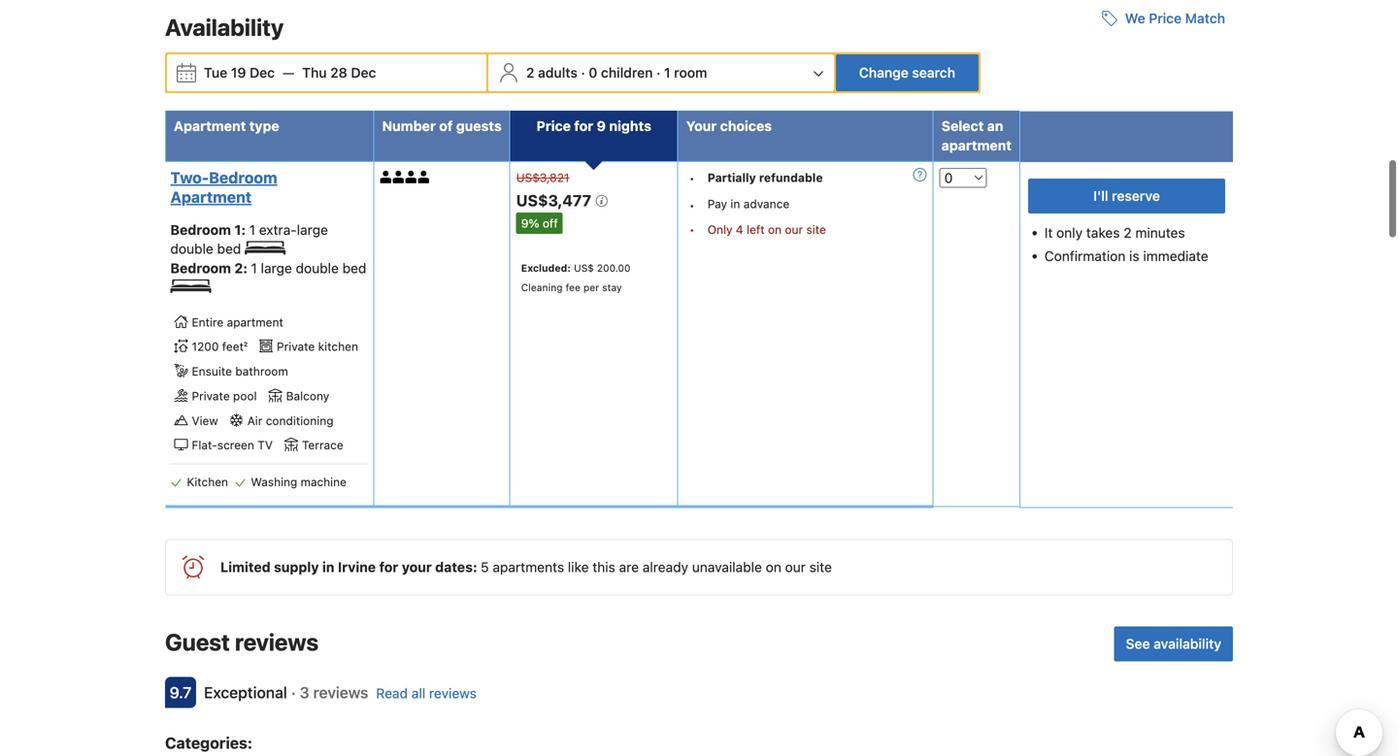 Task type: vqa. For each thing, say whether or not it's contained in the screenshot.
• associated with Pay in advance
yes



Task type: locate. For each thing, give the bounding box(es) containing it.
0 vertical spatial in
[[730, 197, 740, 211]]

1 horizontal spatial ·
[[581, 65, 585, 81]]

0 horizontal spatial price
[[536, 118, 571, 134]]

0 horizontal spatial for
[[379, 559, 398, 575]]

dates:
[[435, 559, 477, 575]]

double
[[170, 241, 213, 257], [296, 260, 339, 276]]

bedroom
[[209, 169, 277, 187]]

0 vertical spatial apartment
[[942, 137, 1012, 153]]

private up bathroom
[[277, 340, 315, 354]]

unavailable
[[692, 559, 762, 575]]

partially refundable
[[708, 171, 823, 185]]

0 vertical spatial private
[[277, 340, 315, 354]]

0 vertical spatial our
[[785, 223, 803, 236]]

private for private kitchen
[[277, 340, 315, 354]]

apartment down select at the right top of page
[[942, 137, 1012, 153]]

19
[[231, 65, 246, 81]]

1 vertical spatial 1
[[249, 222, 255, 238]]

• left partially
[[689, 171, 695, 185]]

1 vertical spatial price
[[536, 118, 571, 134]]

it only takes 2 minutes confirmation is immediate
[[1045, 225, 1208, 264]]

our right unavailable
[[785, 559, 806, 575]]

tue
[[204, 65, 227, 81]]

machine
[[301, 475, 347, 489]]

1 left the 'extra-'
[[249, 222, 255, 238]]

1 • from the top
[[689, 171, 695, 185]]

0 horizontal spatial 2
[[526, 65, 534, 81]]

double down bedroom 1:
[[170, 241, 213, 257]]

1 left room
[[664, 65, 671, 81]]

in right pay
[[730, 197, 740, 211]]

price left "9"
[[536, 118, 571, 134]]

fee
[[566, 282, 581, 293]]

we price match button
[[1094, 1, 1233, 36]]

large inside 1 extra-large double bed
[[297, 222, 328, 238]]

apartment inside two-bedroom apartment
[[170, 188, 252, 206]]

•
[[689, 171, 695, 185], [689, 198, 695, 212], [689, 223, 695, 236]]

1 vertical spatial in
[[322, 559, 334, 575]]

9.7
[[170, 684, 192, 702]]

large
[[297, 222, 328, 238], [261, 260, 292, 276]]

2 adults · 0 children · 1 room
[[526, 65, 707, 81]]

price
[[1149, 10, 1182, 26], [536, 118, 571, 134]]

• for only 4 left on our site
[[689, 223, 695, 236]]

9% off. you're getting a reduced rate because booking.com is paying part of the price.. element
[[516, 213, 563, 234]]

of
[[439, 118, 453, 134]]

2 our from the top
[[785, 559, 806, 575]]

supply
[[274, 559, 319, 575]]

1 horizontal spatial double
[[296, 260, 339, 276]]

apartment down two-
[[170, 188, 252, 206]]

0 horizontal spatial large
[[261, 260, 292, 276]]

1200
[[192, 340, 219, 354]]

reviews
[[235, 629, 319, 656], [313, 684, 368, 702], [429, 686, 477, 702]]

guests
[[456, 118, 502, 134]]

see availability
[[1126, 636, 1221, 652]]

0 vertical spatial bed
[[217, 241, 241, 257]]

immediate
[[1143, 248, 1208, 264]]

site down refundable
[[806, 223, 826, 236]]

bedroom 2:
[[170, 260, 251, 276]]

select
[[942, 118, 984, 134]]

0 vertical spatial double
[[170, 241, 213, 257]]

1 inside 1 extra-large double bed
[[249, 222, 255, 238]]

site right unavailable
[[809, 559, 832, 575]]

0 horizontal spatial apartment
[[227, 315, 283, 329]]

adults
[[538, 65, 577, 81]]

change search button
[[836, 54, 979, 91]]

1 vertical spatial apartment
[[170, 188, 252, 206]]

· right the children
[[656, 65, 661, 81]]

is
[[1129, 248, 1139, 264]]

1 vertical spatial large
[[261, 260, 292, 276]]

2 adults · 0 children · 1 room button
[[490, 54, 832, 91]]

price inside we price match dropdown button
[[1149, 10, 1182, 26]]

screen
[[217, 439, 254, 452]]

1 down 1 extra-large double bed
[[251, 260, 257, 276]]

extra-
[[259, 222, 297, 238]]

1 vertical spatial double
[[296, 260, 339, 276]]

reviews up exceptional · 3 reviews
[[235, 629, 319, 656]]

this
[[593, 559, 615, 575]]

2 up is
[[1124, 225, 1132, 241]]

1 vertical spatial our
[[785, 559, 806, 575]]

0 vertical spatial for
[[574, 118, 593, 134]]

0 vertical spatial 2
[[526, 65, 534, 81]]

9% off
[[521, 217, 558, 230]]

0 horizontal spatial bed
[[217, 241, 241, 257]]

apartment down tue
[[174, 118, 246, 134]]

bed up bedroom 2:
[[217, 241, 241, 257]]

confirmation
[[1045, 248, 1126, 264]]

feet²
[[222, 340, 248, 354]]

your choices
[[686, 118, 772, 134]]

for left your
[[379, 559, 398, 575]]

for
[[574, 118, 593, 134], [379, 559, 398, 575]]

1 vertical spatial private
[[192, 389, 230, 403]]

private down ensuite on the left of page
[[192, 389, 230, 403]]

change search
[[859, 65, 955, 81]]

double inside 1 extra-large double bed
[[170, 241, 213, 257]]

tue 19 dec — thu 28 dec
[[204, 65, 376, 81]]

1 vertical spatial •
[[689, 198, 695, 212]]

bed
[[217, 241, 241, 257], [342, 260, 366, 276]]

1 extra-large double bed
[[170, 222, 328, 257]]

on
[[768, 223, 782, 236], [766, 559, 781, 575]]

in left irvine
[[322, 559, 334, 575]]

4 occupancy image from the left
[[418, 171, 431, 184]]

occupancy image
[[380, 171, 393, 184], [393, 171, 405, 184], [405, 171, 418, 184], [418, 171, 431, 184]]

dec right the 19
[[250, 65, 275, 81]]

1 vertical spatial for
[[379, 559, 398, 575]]

pay
[[708, 197, 727, 211]]

per
[[583, 282, 599, 293]]

left
[[747, 223, 765, 236]]

0 horizontal spatial private
[[192, 389, 230, 403]]

0 horizontal spatial ·
[[291, 684, 296, 702]]

on right 'left'
[[768, 223, 782, 236]]

for left "9"
[[574, 118, 593, 134]]

• left only at the top
[[689, 223, 695, 236]]

1 horizontal spatial private
[[277, 340, 315, 354]]

1 vertical spatial apartment
[[227, 315, 283, 329]]

1 horizontal spatial large
[[297, 222, 328, 238]]

large up 1 large double bed
[[297, 222, 328, 238]]

0 vertical spatial 1
[[664, 65, 671, 81]]

our down advance
[[785, 223, 803, 236]]

1 horizontal spatial in
[[730, 197, 740, 211]]

28
[[330, 65, 347, 81]]

takes
[[1086, 225, 1120, 241]]

·
[[581, 65, 585, 81], [656, 65, 661, 81], [291, 684, 296, 702]]

categories:
[[165, 734, 252, 753]]

an
[[987, 118, 1003, 134]]

large down the 'extra-'
[[261, 260, 292, 276]]

limited supply in irvine for your dates: 5 apartments like this are already unavailable on our site
[[220, 559, 832, 575]]

5
[[481, 559, 489, 575]]

2 • from the top
[[689, 198, 695, 212]]

dec right 28
[[351, 65, 376, 81]]

it
[[1045, 225, 1053, 241]]

minutes
[[1135, 225, 1185, 241]]

• left pay
[[689, 198, 695, 212]]

1 for 1 extra-large double bed
[[249, 222, 255, 238]]

we
[[1125, 10, 1145, 26]]

review categories element
[[165, 732, 252, 755]]

bed up kitchen
[[342, 260, 366, 276]]

3 occupancy image from the left
[[405, 171, 418, 184]]

0 horizontal spatial dec
[[250, 65, 275, 81]]

2 left adults
[[526, 65, 534, 81]]

· left 0
[[581, 65, 585, 81]]

on right unavailable
[[766, 559, 781, 575]]

double down the 'extra-'
[[296, 260, 339, 276]]

1 vertical spatial 2
[[1124, 225, 1132, 241]]

1 for 1 large double bed
[[251, 260, 257, 276]]

price right we
[[1149, 10, 1182, 26]]

1 horizontal spatial 2
[[1124, 225, 1132, 241]]

private pool
[[192, 389, 257, 403]]

· left 3
[[291, 684, 296, 702]]

flat-screen tv
[[192, 439, 273, 452]]

only 4 left on our site
[[708, 223, 826, 236]]

entire apartment
[[192, 315, 283, 329]]

1 occupancy image from the left
[[380, 171, 393, 184]]

3 • from the top
[[689, 223, 695, 236]]

apartment
[[942, 137, 1012, 153], [227, 315, 283, 329]]

apartment up feet²
[[227, 315, 283, 329]]

2 occupancy image from the left
[[393, 171, 405, 184]]

1 horizontal spatial bed
[[342, 260, 366, 276]]

price for 9 nights
[[536, 118, 651, 134]]

1 horizontal spatial dec
[[351, 65, 376, 81]]

0 vertical spatial •
[[689, 171, 695, 185]]

1 horizontal spatial price
[[1149, 10, 1182, 26]]

0 horizontal spatial double
[[170, 241, 213, 257]]

2 vertical spatial •
[[689, 223, 695, 236]]

4
[[736, 223, 743, 236]]

0 vertical spatial large
[[297, 222, 328, 238]]

pool
[[233, 389, 257, 403]]

nights
[[609, 118, 651, 134]]

two-bedroom apartment link
[[170, 168, 363, 207]]

match
[[1185, 10, 1225, 26]]

1 horizontal spatial apartment
[[942, 137, 1012, 153]]

type
[[249, 118, 279, 134]]

guest
[[165, 629, 230, 656]]

1 vertical spatial bed
[[342, 260, 366, 276]]

2 vertical spatial 1
[[251, 260, 257, 276]]

advance
[[743, 197, 790, 211]]

0
[[589, 65, 597, 81]]

0 vertical spatial price
[[1149, 10, 1182, 26]]

bed inside 1 extra-large double bed
[[217, 241, 241, 257]]

apartment
[[174, 118, 246, 134], [170, 188, 252, 206]]

2 inside it only takes 2 minutes confirmation is immediate
[[1124, 225, 1132, 241]]

1 horizontal spatial for
[[574, 118, 593, 134]]

your
[[402, 559, 432, 575]]

2 horizontal spatial ·
[[656, 65, 661, 81]]

rated exceptional element
[[204, 684, 287, 702]]



Task type: describe. For each thing, give the bounding box(es) containing it.
apartments
[[493, 559, 564, 575]]

0 vertical spatial apartment
[[174, 118, 246, 134]]

1 vertical spatial on
[[766, 559, 781, 575]]

change
[[859, 65, 909, 81]]

kitchen
[[187, 475, 228, 489]]

• for pay in advance
[[689, 198, 695, 212]]

more details on meals and payment options image
[[913, 168, 927, 182]]

see availability button
[[1114, 627, 1233, 662]]

partially
[[708, 171, 756, 185]]

air
[[247, 414, 262, 427]]

availability
[[165, 14, 284, 41]]

irvine
[[338, 559, 376, 575]]

0 vertical spatial on
[[768, 223, 782, 236]]

2 inside dropdown button
[[526, 65, 534, 81]]

we price match
[[1125, 10, 1225, 26]]

private kitchen
[[277, 340, 358, 354]]

reviews right all
[[429, 686, 477, 702]]

us$
[[574, 262, 594, 274]]

choices
[[720, 118, 772, 134]]

pay in advance
[[708, 197, 790, 211]]

see
[[1126, 636, 1150, 652]]

guest reviews
[[165, 629, 319, 656]]

0 vertical spatial site
[[806, 223, 826, 236]]

two-bedroom apartment
[[170, 169, 277, 206]]

limited
[[220, 559, 271, 575]]

washing machine
[[251, 475, 347, 489]]

excluded:
[[521, 262, 571, 274]]

only
[[1056, 225, 1083, 241]]

number
[[382, 118, 436, 134]]

only
[[708, 223, 733, 236]]

bathroom
[[235, 365, 288, 378]]

us$3,477
[[516, 192, 595, 210]]

thu 28 dec button
[[294, 55, 384, 90]]

bedroom 1:
[[170, 222, 249, 238]]

view
[[192, 414, 218, 427]]

us$ 200.00 cleaning fee per stay
[[521, 262, 631, 293]]

• for partially refundable
[[689, 171, 695, 185]]

ensuite bathroom
[[192, 365, 288, 378]]

guest reviews element
[[165, 627, 1106, 658]]

exceptional
[[204, 684, 287, 702]]

room
[[674, 65, 707, 81]]

1 inside dropdown button
[[664, 65, 671, 81]]

thu
[[302, 65, 327, 81]]

tue 19 dec button
[[196, 55, 283, 90]]

1 dec from the left
[[250, 65, 275, 81]]

0 horizontal spatial in
[[322, 559, 334, 575]]

number of guests
[[382, 118, 502, 134]]

off
[[543, 217, 558, 230]]

children
[[601, 65, 653, 81]]

private for private pool
[[192, 389, 230, 403]]

ensuite
[[192, 365, 232, 378]]

availability
[[1154, 636, 1221, 652]]

stay
[[602, 282, 622, 293]]

two-
[[170, 169, 209, 187]]

like
[[568, 559, 589, 575]]

read
[[376, 686, 408, 702]]

flat-
[[192, 439, 217, 452]]

—
[[283, 65, 294, 81]]

all
[[411, 686, 425, 702]]

select an apartment
[[942, 118, 1012, 153]]

1200 feet²
[[192, 340, 248, 354]]

air conditioning
[[247, 414, 334, 427]]

already
[[643, 559, 688, 575]]

balcony
[[286, 389, 329, 403]]

scored 9.7 element
[[165, 677, 196, 708]]

tv
[[258, 439, 273, 452]]

3
[[300, 684, 309, 702]]

apartment type
[[174, 118, 279, 134]]

conditioning
[[266, 414, 334, 427]]

200.00
[[597, 262, 631, 274]]

read all reviews
[[376, 686, 477, 702]]

search
[[912, 65, 955, 81]]

your
[[686, 118, 717, 134]]

exceptional · 3 reviews
[[204, 684, 368, 702]]

reviews right 3
[[313, 684, 368, 702]]

kitchen
[[318, 340, 358, 354]]

2 dec from the left
[[351, 65, 376, 81]]

1 our from the top
[[785, 223, 803, 236]]

1 vertical spatial site
[[809, 559, 832, 575]]

i'll reserve
[[1093, 188, 1160, 204]]

9
[[597, 118, 606, 134]]

1 large double bed
[[251, 260, 366, 276]]



